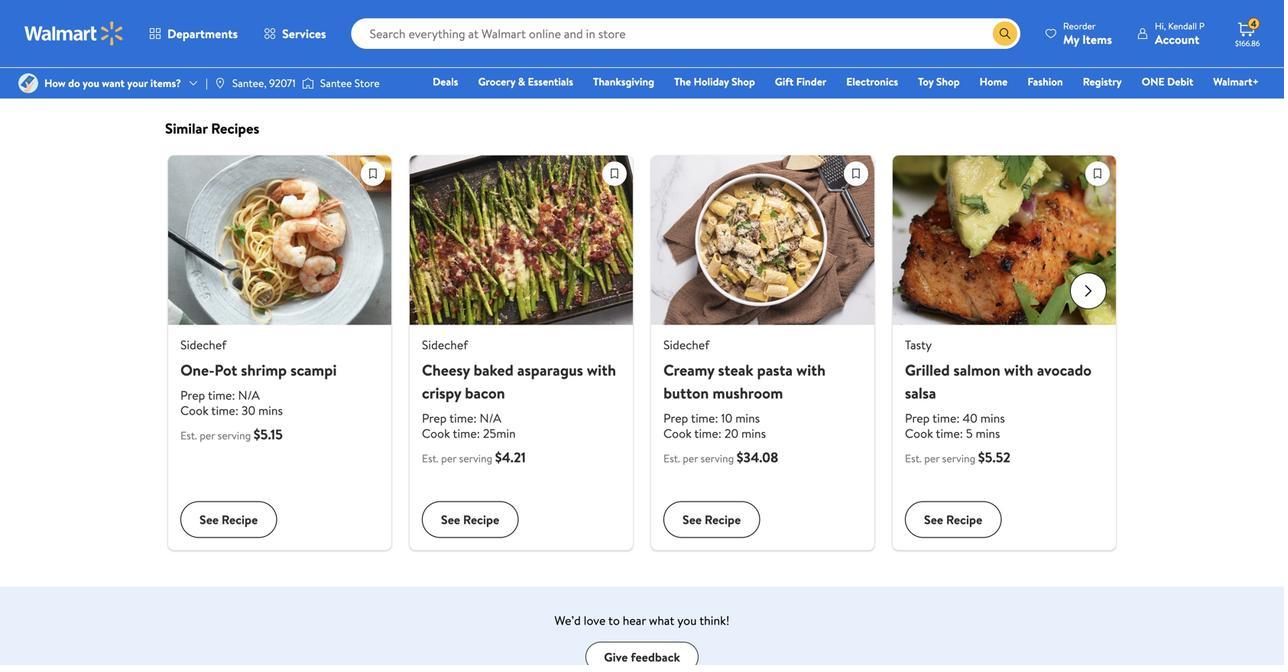 Task type: vqa. For each thing, say whether or not it's contained in the screenshot.
3rd Sidechef
yes



Task type: locate. For each thing, give the bounding box(es) containing it.
0 vertical spatial you
[[83, 76, 99, 91]]

0 horizontal spatial  image
[[18, 73, 38, 93]]

time: left 40 at the right bottom of the page
[[932, 410, 960, 427]]

0 horizontal spatial n/a
[[238, 387, 260, 404]]

serving
[[218, 428, 251, 443], [459, 451, 492, 466], [701, 451, 734, 466], [942, 451, 976, 466]]

with right salmon
[[1004, 360, 1033, 381]]

0 horizontal spatial shop
[[732, 74, 755, 89]]

n/a down bacon
[[480, 410, 501, 427]]

prep down the crispy
[[422, 410, 447, 427]]

shop right toy
[[936, 74, 960, 89]]

 image for santee store
[[302, 76, 314, 91]]

1 vertical spatial you
[[677, 613, 697, 629]]

the holiday shop
[[674, 74, 755, 89]]

est. down prep time: n/a cook time: 30 mins
[[180, 428, 197, 443]]

saved image for scampi
[[362, 162, 384, 185]]

n/a inside prep time: n/a cook time: 25min
[[480, 410, 501, 427]]

n/a down one-pot shrimp scampi
[[238, 387, 260, 404]]

1 saved image from the left
[[362, 162, 384, 185]]

est. inside est. per serving $34.08
[[663, 451, 680, 466]]

0 horizontal spatial with
[[587, 360, 616, 381]]

how
[[44, 76, 66, 91]]

1 vertical spatial n/a
[[480, 410, 501, 427]]

prep time: n/a cook time: 25min
[[422, 410, 516, 442]]

est. for cheesy baked asparagus with crispy bacon
[[422, 451, 439, 466]]

with inside cheesy baked asparagus with crispy bacon
[[587, 360, 616, 381]]

1 sidechef from the left
[[180, 337, 226, 354]]

serving for baked
[[459, 451, 492, 466]]

serving inside est. per serving $5.52
[[942, 451, 976, 466]]

grilled salmon with avocado salsa
[[905, 360, 1092, 404]]

1 horizontal spatial saved image
[[1086, 162, 1109, 185]]

mins right 20
[[741, 425, 766, 442]]

santee store
[[320, 76, 380, 91]]

serving inside est. per serving $34.08
[[701, 451, 734, 466]]

you right what
[[677, 613, 697, 629]]

one-pot shrimp scampi
[[180, 360, 337, 381]]

with inside grilled salmon with avocado salsa
[[1004, 360, 1033, 381]]

0 horizontal spatial sidechef
[[180, 337, 226, 354]]

asparagus
[[517, 360, 583, 381]]

with right asparagus
[[587, 360, 616, 381]]

thanksgiving
[[593, 74, 654, 89]]

cook down the button
[[663, 425, 692, 442]]

prep
[[180, 387, 205, 404], [422, 410, 447, 427], [663, 410, 688, 427], [905, 410, 930, 427]]

0 horizontal spatial you
[[83, 76, 99, 91]]

cook inside the prep time: 10 mins cook time: 20 mins
[[663, 425, 692, 442]]

0 horizontal spatial saved image
[[362, 162, 384, 185]]

est. inside the est. per serving $5.15
[[180, 428, 197, 443]]

2 horizontal spatial sidechef
[[663, 337, 710, 354]]

serving inside the est. per serving $5.15
[[218, 428, 251, 443]]

with
[[587, 360, 616, 381], [796, 360, 826, 381], [1004, 360, 1033, 381]]

0 horizontal spatial saved image
[[603, 162, 626, 185]]

time: left 20
[[694, 425, 722, 442]]

saved image for creamy steak pasta with button mushroom
[[845, 162, 868, 185]]

per down the prep time: 10 mins cook time: 20 mins at the bottom
[[683, 451, 698, 466]]

sidechef up cheesy
[[422, 337, 468, 354]]

you right do
[[83, 76, 99, 91]]

gift finder
[[775, 74, 826, 89]]

serving down 5
[[942, 451, 976, 466]]

prep inside the prep time: 10 mins cook time: 20 mins
[[663, 410, 688, 427]]

walmart+
[[1213, 74, 1259, 89]]

sidechef up creamy
[[663, 337, 710, 354]]

bacon
[[465, 383, 505, 404]]

n/a inside prep time: n/a cook time: 30 mins
[[238, 387, 260, 404]]

what
[[649, 613, 674, 629]]

 image right "92071"
[[302, 76, 314, 91]]

prep for creamy steak pasta with button mushroom
[[663, 410, 688, 427]]

cook down "one-"
[[180, 402, 209, 419]]

40
[[963, 410, 978, 427]]

saved image
[[603, 162, 626, 185], [845, 162, 868, 185]]

0 vertical spatial n/a
[[238, 387, 260, 404]]

sidechef
[[180, 337, 226, 354], [422, 337, 468, 354], [663, 337, 710, 354]]

est. per serving $5.52
[[905, 448, 1011, 467]]

per for grilled salmon with avocado salsa
[[924, 451, 940, 466]]

prep time: 10 mins cook time: 20 mins
[[663, 410, 766, 442]]

mins right 40 at the right bottom of the page
[[980, 410, 1005, 427]]

1 horizontal spatial n/a
[[480, 410, 501, 427]]

recipes
[[211, 118, 259, 138]]

mins right 5
[[976, 425, 1000, 442]]

recipe
[[222, 38, 258, 54], [463, 38, 499, 54], [705, 38, 741, 54], [946, 38, 982, 54], [222, 512, 258, 529], [463, 512, 499, 529], [705, 512, 741, 529], [946, 512, 982, 529]]

you
[[83, 76, 99, 91], [677, 613, 697, 629]]

prep for one-pot shrimp scampi
[[180, 387, 205, 404]]

per inside est. per serving $34.08
[[683, 451, 698, 466]]

prep inside prep time: 40 mins cook time: 5 mins
[[905, 410, 930, 427]]

30
[[241, 402, 255, 419]]

2 horizontal spatial with
[[1004, 360, 1033, 381]]

with right pasta
[[796, 360, 826, 381]]

serving down prep time: n/a cook time: 25min
[[459, 451, 492, 466]]

prep down "one-"
[[180, 387, 205, 404]]

mins right 30
[[258, 402, 283, 419]]

time:
[[208, 387, 235, 404], [211, 402, 239, 419], [449, 410, 477, 427], [691, 410, 718, 427], [932, 410, 960, 427], [453, 425, 480, 442], [694, 425, 722, 442], [936, 425, 963, 442]]

est. down the prep time: 10 mins cook time: 20 mins at the bottom
[[663, 451, 680, 466]]

your
[[127, 76, 148, 91]]

1 horizontal spatial  image
[[302, 76, 314, 91]]

items
[[1082, 31, 1112, 48]]

1 horizontal spatial sidechef
[[422, 337, 468, 354]]

est. down prep time: 40 mins cook time: 5 mins
[[905, 451, 922, 466]]

Walmart Site-Wide search field
[[351, 18, 1020, 49]]

1 horizontal spatial saved image
[[845, 162, 868, 185]]

time: left 5
[[936, 425, 963, 442]]

 image
[[214, 77, 226, 89]]

shop right holiday
[[732, 74, 755, 89]]

1 shop from the left
[[732, 74, 755, 89]]

1 horizontal spatial shop
[[936, 74, 960, 89]]

account
[[1155, 31, 1199, 48]]

see
[[199, 38, 219, 54], [441, 38, 460, 54], [683, 38, 702, 54], [924, 38, 943, 54], [199, 512, 219, 529], [441, 512, 460, 529], [683, 512, 702, 529], [924, 512, 943, 529]]

tasty
[[905, 337, 932, 354]]

cook down salsa
[[905, 425, 933, 442]]

1 saved image from the left
[[603, 162, 626, 185]]

steak
[[718, 360, 753, 381]]

mins
[[258, 402, 283, 419], [735, 410, 760, 427], [980, 410, 1005, 427], [741, 425, 766, 442], [976, 425, 1000, 442]]

per for cheesy baked asparagus with crispy bacon
[[441, 451, 457, 466]]

thanksgiving link
[[586, 73, 661, 90]]

serving inside est. per serving $4.21
[[459, 451, 492, 466]]

3 see recipe link from the left
[[651, 0, 874, 77]]

think!
[[699, 613, 730, 629]]

per inside the est. per serving $5.15
[[200, 428, 215, 443]]

3 with from the left
[[1004, 360, 1033, 381]]

toy shop link
[[911, 73, 967, 90]]

cook down the crispy
[[422, 425, 450, 442]]

1 with from the left
[[587, 360, 616, 381]]

1 horizontal spatial with
[[796, 360, 826, 381]]

per for creamy steak pasta with button mushroom
[[683, 451, 698, 466]]

cook
[[180, 402, 209, 419], [422, 425, 450, 442], [663, 425, 692, 442], [905, 425, 933, 442]]

hear
[[623, 613, 646, 629]]

deals link
[[426, 73, 465, 90]]

$4.21
[[495, 448, 526, 467]]

4
[[1251, 17, 1257, 30]]

shop
[[732, 74, 755, 89], [936, 74, 960, 89]]

holiday
[[694, 74, 729, 89]]

per down prep time: n/a cook time: 30 mins
[[200, 428, 215, 443]]

per down prep time: 40 mins cook time: 5 mins
[[924, 451, 940, 466]]

departments button
[[136, 15, 251, 52]]

shrimp
[[241, 360, 287, 381]]

serving down 30
[[218, 428, 251, 443]]

home link
[[973, 73, 1015, 90]]

kendall
[[1168, 19, 1197, 32]]

n/a
[[238, 387, 260, 404], [480, 410, 501, 427]]

2 saved image from the left
[[845, 162, 868, 185]]

creamy steak pasta with button mushroom image
[[651, 156, 874, 325]]

2 with from the left
[[796, 360, 826, 381]]

saved image
[[362, 162, 384, 185], [1086, 162, 1109, 185]]

prep inside prep time: n/a cook time: 30 mins
[[180, 387, 205, 404]]

one
[[1142, 74, 1165, 89]]

 image for how do you want your items?
[[18, 73, 38, 93]]

with inside creamy steak pasta with button mushroom
[[796, 360, 826, 381]]

 image left the how
[[18, 73, 38, 93]]

one-pot shrimp scampi image
[[168, 156, 391, 325]]

est. inside est. per serving $4.21
[[422, 451, 439, 466]]

shop inside toy shop link
[[936, 74, 960, 89]]

prep inside prep time: n/a cook time: 25min
[[422, 410, 447, 427]]

santee
[[320, 76, 352, 91]]

home
[[980, 74, 1008, 89]]

fashion link
[[1021, 73, 1070, 90]]

deals
[[433, 74, 458, 89]]

est. for creamy steak pasta with button mushroom
[[663, 451, 680, 466]]

2 saved image from the left
[[1086, 162, 1109, 185]]

est. inside est. per serving $5.52
[[905, 451, 922, 466]]

saved image for avocado
[[1086, 162, 1109, 185]]

similar
[[165, 118, 208, 138]]

2 sidechef from the left
[[422, 337, 468, 354]]

essentials
[[528, 74, 573, 89]]

prep for cheesy baked asparagus with crispy bacon
[[422, 410, 447, 427]]

sidechef up "one-"
[[180, 337, 226, 354]]

est.
[[180, 428, 197, 443], [422, 451, 439, 466], [663, 451, 680, 466], [905, 451, 922, 466]]

2 shop from the left
[[936, 74, 960, 89]]

want
[[102, 76, 125, 91]]

3 sidechef from the left
[[663, 337, 710, 354]]

per inside est. per serving $5.52
[[924, 451, 940, 466]]

per
[[200, 428, 215, 443], [441, 451, 457, 466], [683, 451, 698, 466], [924, 451, 940, 466]]

scampi
[[290, 360, 337, 381]]

 image
[[18, 73, 38, 93], [302, 76, 314, 91]]

est. down prep time: n/a cook time: 25min
[[422, 451, 439, 466]]

prep down salsa
[[905, 410, 930, 427]]

grilled
[[905, 360, 950, 381]]

mins right 10
[[735, 410, 760, 427]]

search icon image
[[999, 28, 1011, 40]]

per inside est. per serving $4.21
[[441, 451, 457, 466]]

with for cheesy baked asparagus with crispy bacon
[[587, 360, 616, 381]]

prep down the button
[[663, 410, 688, 427]]

per down prep time: n/a cook time: 25min
[[441, 451, 457, 466]]

serving down 20
[[701, 451, 734, 466]]



Task type: describe. For each thing, give the bounding box(es) containing it.
salmon
[[953, 360, 1000, 381]]

registry link
[[1076, 73, 1129, 90]]

creamy steak pasta with button mushroom
[[663, 360, 826, 404]]

departments
[[167, 25, 238, 42]]

to
[[608, 613, 620, 629]]

button
[[663, 383, 709, 404]]

n/a for pot
[[238, 387, 260, 404]]

one debit
[[1142, 74, 1193, 89]]

1 see recipe link from the left
[[168, 0, 391, 77]]

hi, kendall p account
[[1155, 19, 1205, 48]]

$34.08
[[737, 448, 778, 467]]

shop inside the holiday shop link
[[732, 74, 755, 89]]

grilled salmon with avocado salsa image
[[893, 156, 1116, 325]]

store
[[354, 76, 380, 91]]

per for one-pot shrimp scampi
[[200, 428, 215, 443]]

mins inside prep time: n/a cook time: 30 mins
[[258, 402, 283, 419]]

serving for steak
[[701, 451, 734, 466]]

saved image for cheesy baked asparagus with crispy bacon
[[603, 162, 626, 185]]

$5.15
[[254, 425, 283, 444]]

20
[[725, 425, 738, 442]]

grocery & essentials
[[478, 74, 573, 89]]

cheesy baked asparagus with crispy bacon
[[422, 360, 616, 404]]

the holiday shop link
[[667, 73, 762, 90]]

we'd love to hear what you think!
[[555, 613, 730, 629]]

services
[[282, 25, 326, 42]]

toy
[[918, 74, 934, 89]]

registry
[[1083, 74, 1122, 89]]

time: down pot
[[208, 387, 235, 404]]

1 horizontal spatial you
[[677, 613, 697, 629]]

we'd
[[555, 613, 581, 629]]

|
[[206, 76, 208, 91]]

sidechef for cheesy
[[422, 337, 468, 354]]

prep time: 40 mins cook time: 5 mins
[[905, 410, 1005, 442]]

reorder
[[1063, 19, 1096, 32]]

gift finder link
[[768, 73, 833, 90]]

items?
[[150, 76, 181, 91]]

serving for pot
[[218, 428, 251, 443]]

services button
[[251, 15, 339, 52]]

est. per serving $4.21
[[422, 448, 526, 467]]

n/a for baked
[[480, 410, 501, 427]]

time: down the crispy
[[449, 410, 477, 427]]

5
[[966, 425, 973, 442]]

92071
[[269, 76, 296, 91]]

hi,
[[1155, 19, 1166, 32]]

est. per serving $34.08
[[663, 448, 778, 467]]

with for creamy steak pasta with button mushroom
[[796, 360, 826, 381]]

sidechef for creamy
[[663, 337, 710, 354]]

mushroom
[[713, 383, 783, 404]]

creamy
[[663, 360, 714, 381]]

one debit link
[[1135, 73, 1200, 90]]

debit
[[1167, 74, 1193, 89]]

salsa
[[905, 383, 936, 404]]

time: left 10
[[691, 410, 718, 427]]

time: up est. per serving $4.21
[[453, 425, 480, 442]]

10
[[721, 410, 733, 427]]

grocery & essentials link
[[471, 73, 580, 90]]

next slide of list image
[[1070, 273, 1107, 310]]

santee, 92071
[[232, 76, 296, 91]]

reorder my items
[[1063, 19, 1112, 48]]

Search search field
[[351, 18, 1020, 49]]

est. for one-pot shrimp scampi
[[180, 428, 197, 443]]

electronics link
[[839, 73, 905, 90]]

toy shop
[[918, 74, 960, 89]]

how do you want your items?
[[44, 76, 181, 91]]

p
[[1199, 19, 1205, 32]]

est. per serving $5.15
[[180, 425, 283, 444]]

walmart image
[[24, 21, 124, 46]]

cheesy baked asparagus with crispy bacon image
[[410, 156, 633, 325]]

cook inside prep time: n/a cook time: 30 mins
[[180, 402, 209, 419]]

walmart+ link
[[1206, 73, 1266, 90]]

finder
[[796, 74, 826, 89]]

est. for grilled salmon with avocado salsa
[[905, 451, 922, 466]]

grocery
[[478, 74, 515, 89]]

electronics
[[846, 74, 898, 89]]

cheesy
[[422, 360, 470, 381]]

pot
[[214, 360, 237, 381]]

crispy
[[422, 383, 461, 404]]

prep time: n/a cook time: 30 mins
[[180, 387, 283, 419]]

baked
[[474, 360, 514, 381]]

$5.52
[[978, 448, 1011, 467]]

one-
[[180, 360, 214, 381]]

avocado
[[1037, 360, 1092, 381]]

pasta
[[757, 360, 793, 381]]

love
[[584, 613, 606, 629]]

serving for salmon
[[942, 451, 976, 466]]

time: left 30
[[211, 402, 239, 419]]

2 see recipe link from the left
[[410, 0, 633, 77]]

the
[[674, 74, 691, 89]]

cook inside prep time: n/a cook time: 25min
[[422, 425, 450, 442]]

sidechef for one-
[[180, 337, 226, 354]]

$166.86
[[1235, 38, 1260, 49]]

4 see recipe link from the left
[[893, 0, 1116, 77]]

prep for grilled salmon with avocado salsa
[[905, 410, 930, 427]]

gift
[[775, 74, 794, 89]]

fashion
[[1028, 74, 1063, 89]]

25min
[[483, 425, 516, 442]]

cook inside prep time: 40 mins cook time: 5 mins
[[905, 425, 933, 442]]

&
[[518, 74, 525, 89]]

similar recipes
[[165, 118, 259, 138]]

my
[[1063, 31, 1079, 48]]



